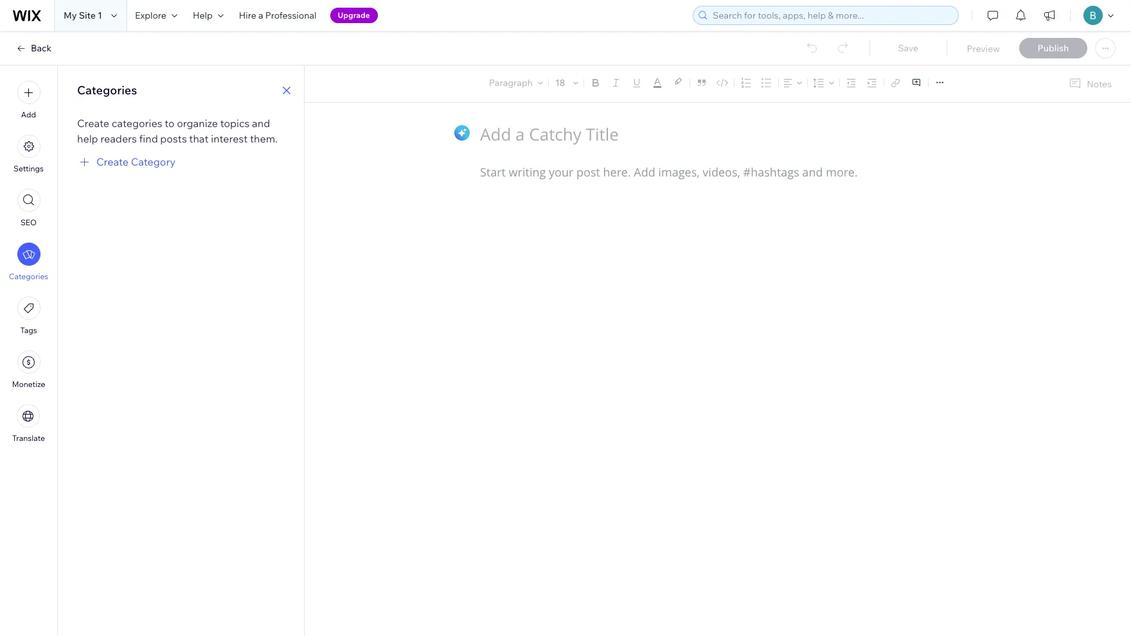 Task type: describe. For each thing, give the bounding box(es) containing it.
find
[[139, 132, 158, 145]]

readers
[[100, 132, 137, 145]]

help
[[77, 132, 98, 145]]

my
[[64, 10, 77, 21]]

add button
[[17, 81, 40, 120]]

monetize
[[12, 380, 45, 390]]

professional
[[265, 10, 317, 21]]

interest
[[211, 132, 248, 145]]

my site 1
[[64, 10, 102, 21]]

seo
[[21, 218, 37, 228]]

to
[[165, 117, 175, 130]]

upgrade button
[[330, 8, 378, 23]]

paragraph button
[[487, 74, 546, 92]]

Add a Catchy Title text field
[[480, 123, 943, 146]]

add
[[21, 110, 36, 120]]

posts
[[160, 132, 187, 145]]

hire
[[239, 10, 256, 21]]

category
[[131, 156, 176, 168]]

categories inside menu
[[9, 272, 48, 282]]

that
[[189, 132, 209, 145]]

tags button
[[17, 297, 40, 336]]

1 horizontal spatial categories
[[77, 83, 137, 98]]

translate button
[[12, 405, 45, 444]]

and
[[252, 117, 270, 130]]



Task type: locate. For each thing, give the bounding box(es) containing it.
0 vertical spatial create
[[77, 117, 109, 130]]

explore
[[135, 10, 166, 21]]

Search for tools, apps, help & more... field
[[709, 6, 954, 24]]

monetize button
[[12, 351, 45, 390]]

site
[[79, 10, 96, 21]]

create up help
[[77, 117, 109, 130]]

create inside button
[[96, 156, 129, 168]]

a
[[258, 10, 263, 21]]

help button
[[185, 0, 231, 31]]

hire a professional
[[239, 10, 317, 21]]

categories
[[112, 117, 162, 130]]

create for create categories to organize topics and help readers find posts that interest them.
[[77, 117, 109, 130]]

menu containing add
[[0, 73, 57, 451]]

notes button
[[1064, 75, 1116, 93]]

1 vertical spatial categories
[[9, 272, 48, 282]]

help
[[193, 10, 213, 21]]

create for create category
[[96, 156, 129, 168]]

create
[[77, 117, 109, 130], [96, 156, 129, 168]]

0 vertical spatial categories
[[77, 83, 137, 98]]

upgrade
[[338, 10, 370, 20]]

create down "readers"
[[96, 156, 129, 168]]

menu
[[0, 73, 57, 451]]

create inside create categories to organize topics and help readers find posts that interest them.
[[77, 117, 109, 130]]

create categories to organize topics and help readers find posts that interest them.
[[77, 117, 278, 145]]

0 horizontal spatial categories
[[9, 272, 48, 282]]

paragraph
[[489, 77, 533, 89]]

settings button
[[14, 135, 44, 174]]

categories button
[[9, 243, 48, 282]]

categories up tags button
[[9, 272, 48, 282]]

topics
[[220, 117, 250, 130]]

them.
[[250, 132, 278, 145]]

categories
[[77, 83, 137, 98], [9, 272, 48, 282]]

1
[[98, 10, 102, 21]]

translate
[[12, 434, 45, 444]]

hire a professional link
[[231, 0, 324, 31]]

create category button
[[77, 154, 176, 170]]

seo button
[[17, 189, 40, 228]]

settings
[[14, 164, 44, 174]]

organize
[[177, 117, 218, 130]]

notes
[[1087, 78, 1112, 90]]

categories up categories
[[77, 83, 137, 98]]

tags
[[20, 326, 37, 336]]

1 vertical spatial create
[[96, 156, 129, 168]]

back
[[31, 42, 52, 54]]

back button
[[15, 42, 52, 54]]

create category
[[96, 156, 176, 168]]



Task type: vqa. For each thing, say whether or not it's contained in the screenshot.
the Create in Create Category button
yes



